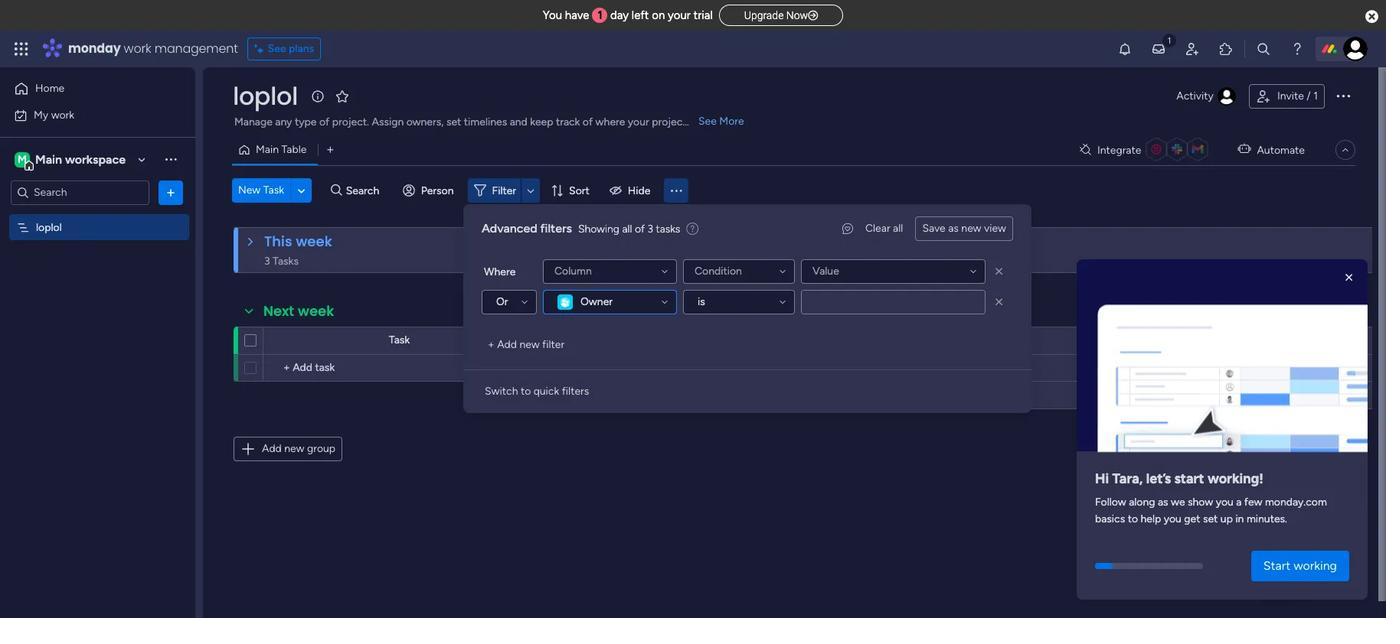 Task type: vqa. For each thing, say whether or not it's contained in the screenshot.
v2 search Icon
yes



Task type: describe. For each thing, give the bounding box(es) containing it.
3
[[648, 222, 653, 235]]

+
[[488, 339, 495, 352]]

start working button
[[1251, 551, 1349, 582]]

1 horizontal spatial task
[[389, 334, 410, 347]]

work for monday
[[124, 40, 151, 57]]

collapse board header image
[[1339, 144, 1352, 156]]

arrow down image
[[522, 182, 540, 200]]

hi tara, let's start working!
[[1095, 471, 1264, 488]]

integrate
[[1097, 144, 1141, 157]]

dapulse close image
[[1366, 9, 1379, 25]]

0 horizontal spatial your
[[628, 116, 649, 129]]

sort
[[569, 184, 590, 197]]

hi
[[1095, 471, 1109, 488]]

remove sort image
[[992, 295, 1007, 310]]

monday.com
[[1265, 496, 1327, 509]]

apps image
[[1218, 41, 1234, 57]]

home
[[35, 82, 64, 95]]

few
[[1244, 496, 1262, 509]]

workspace image
[[15, 151, 30, 168]]

0 vertical spatial owner
[[581, 296, 613, 309]]

search everything image
[[1256, 41, 1271, 57]]

and
[[510, 116, 528, 129]]

all inside button
[[893, 222, 903, 235]]

follow along as we show you a few monday.com basics to help you get set up in minutes.
[[1095, 496, 1327, 526]]

have
[[565, 8, 589, 22]]

type
[[295, 116, 317, 129]]

see plans button
[[247, 38, 321, 61]]

1 image
[[1163, 31, 1176, 49]]

autopilot image
[[1238, 140, 1251, 159]]

week for this week
[[296, 232, 332, 251]]

upgrade now
[[744, 9, 808, 21]]

start working
[[1263, 559, 1337, 574]]

tara schultz image
[[1343, 37, 1368, 61]]

tara,
[[1112, 471, 1143, 488]]

see for see plans
[[268, 42, 286, 55]]

invite members image
[[1185, 41, 1200, 57]]

is
[[698, 296, 705, 309]]

remove sort image
[[992, 264, 1007, 280]]

1 vertical spatial you
[[1164, 513, 1182, 526]]

assign
[[372, 116, 404, 129]]

loplol inside 'list box'
[[36, 221, 62, 234]]

see more link
[[697, 114, 746, 129]]

switch
[[485, 385, 518, 398]]

this week
[[264, 232, 332, 251]]

to inside the follow along as we show you a few monday.com basics to help you get set up in minutes.
[[1128, 513, 1138, 526]]

v2 search image
[[331, 182, 342, 199]]

status
[[647, 231, 678, 244]]

see more
[[698, 115, 744, 128]]

sort button
[[545, 178, 599, 203]]

dapulse integrations image
[[1080, 144, 1091, 156]]

left
[[632, 8, 649, 22]]

basics
[[1095, 513, 1125, 526]]

filters inside 'button'
[[562, 385, 589, 398]]

condition
[[695, 265, 742, 278]]

Search in workspace field
[[32, 184, 128, 201]]

stands.
[[689, 116, 723, 129]]

upgrade
[[744, 9, 784, 21]]

up
[[1221, 513, 1233, 526]]

start
[[1174, 471, 1204, 488]]

owners,
[[406, 116, 444, 129]]

of inside the advanced filters showing all of 3 tasks
[[635, 222, 645, 235]]

my work
[[34, 108, 74, 121]]

+ Add task text field
[[271, 359, 528, 378]]

view
[[984, 222, 1006, 235]]

set inside the follow along as we show you a few monday.com basics to help you get set up in minutes.
[[1203, 513, 1218, 526]]

0 horizontal spatial new
[[284, 443, 304, 456]]

person
[[421, 184, 454, 197]]

filter button
[[468, 178, 540, 203]]

my work button
[[9, 103, 165, 128]]

trial
[[693, 8, 713, 22]]

new for filter
[[520, 339, 540, 352]]

hide
[[628, 184, 651, 197]]

m
[[18, 153, 27, 166]]

column
[[554, 265, 592, 278]]

lottie animation element
[[1077, 260, 1368, 458]]

work for my
[[51, 108, 74, 121]]

all inside the advanced filters showing all of 3 tasks
[[622, 222, 632, 235]]

timelines
[[464, 116, 507, 129]]

1 for /
[[1314, 90, 1318, 103]]

activity
[[1177, 90, 1214, 103]]

day
[[610, 8, 629, 22]]

a
[[1236, 496, 1242, 509]]

1 for have
[[598, 8, 603, 22]]

start
[[1263, 559, 1291, 574]]

get
[[1184, 513, 1200, 526]]

main for main workspace
[[35, 152, 62, 167]]

you
[[543, 8, 562, 22]]

notifications image
[[1117, 41, 1133, 57]]

we
[[1171, 496, 1185, 509]]

new for view
[[961, 222, 981, 235]]

+ add new filter
[[488, 339, 565, 352]]

group
[[307, 443, 335, 456]]

task inside button
[[263, 184, 284, 197]]

filter
[[492, 184, 516, 197]]

new task
[[238, 184, 284, 197]]

0 vertical spatial you
[[1216, 496, 1234, 509]]

1 horizontal spatial loplol
[[233, 79, 298, 113]]



Task type: locate. For each thing, give the bounding box(es) containing it.
workspace
[[65, 152, 126, 167]]

set right owners,
[[446, 116, 461, 129]]

dapulse rightstroke image
[[808, 10, 818, 21]]

next
[[263, 302, 294, 321]]

learn more image
[[686, 222, 699, 237]]

new left view
[[961, 222, 981, 235]]

invite / 1
[[1277, 90, 1318, 103]]

workspace selection element
[[15, 150, 128, 170]]

help button
[[1256, 575, 1310, 600]]

main left table
[[256, 143, 279, 156]]

work
[[124, 40, 151, 57], [51, 108, 74, 121]]

0 horizontal spatial all
[[622, 222, 632, 235]]

1 vertical spatial to
[[1128, 513, 1138, 526]]

new
[[961, 222, 981, 235], [520, 339, 540, 352], [284, 443, 304, 456]]

work right my
[[51, 108, 74, 121]]

1 horizontal spatial add
[[497, 339, 517, 352]]

minutes.
[[1247, 513, 1287, 526]]

1 horizontal spatial to
[[1128, 513, 1138, 526]]

Next week field
[[260, 302, 338, 322]]

see left plans on the left top of the page
[[268, 42, 286, 55]]

see inside see plans button
[[268, 42, 286, 55]]

close image
[[1342, 270, 1357, 286]]

week right next
[[298, 302, 334, 321]]

week for next week
[[298, 302, 334, 321]]

see for see more
[[698, 115, 717, 128]]

owner down column
[[581, 296, 613, 309]]

options image down workspace options image
[[163, 185, 178, 200]]

0 vertical spatial work
[[124, 40, 151, 57]]

where
[[596, 116, 625, 129]]

of right track
[[583, 116, 593, 129]]

1 horizontal spatial main
[[256, 143, 279, 156]]

1
[[598, 8, 603, 22], [1314, 90, 1318, 103]]

clear all button
[[859, 217, 909, 241]]

let's
[[1146, 471, 1171, 488]]

1 vertical spatial your
[[628, 116, 649, 129]]

0 vertical spatial as
[[948, 222, 959, 235]]

you have 1 day left on your trial
[[543, 8, 713, 22]]

1 horizontal spatial of
[[583, 116, 593, 129]]

more
[[719, 115, 744, 128]]

to left the help
[[1128, 513, 1138, 526]]

0 vertical spatial options image
[[1334, 86, 1352, 105]]

Search field
[[342, 180, 388, 201]]

main right workspace icon
[[35, 152, 62, 167]]

This week field
[[260, 232, 336, 252]]

v2 user feedback image
[[842, 221, 853, 237]]

monday work management
[[68, 40, 238, 57]]

upgrade now link
[[719, 4, 843, 26]]

1 horizontal spatial new
[[520, 339, 540, 352]]

invite / 1 button
[[1249, 84, 1325, 109]]

new
[[238, 184, 261, 197]]

to inside switch to quick filters 'button'
[[521, 385, 531, 398]]

my
[[34, 108, 48, 121]]

home button
[[9, 77, 165, 101]]

+ add new filter button
[[482, 333, 571, 358]]

now
[[786, 9, 808, 21]]

filters down sort popup button
[[540, 221, 572, 236]]

along
[[1129, 496, 1155, 509]]

loplol up manage
[[233, 79, 298, 113]]

to
[[521, 385, 531, 398], [1128, 513, 1138, 526]]

track
[[556, 116, 580, 129]]

0 vertical spatial see
[[268, 42, 286, 55]]

as left we
[[1158, 496, 1168, 509]]

keep
[[530, 116, 553, 129]]

help
[[1141, 513, 1161, 526]]

project
[[652, 116, 687, 129]]

1 left day
[[598, 8, 603, 22]]

1 vertical spatial owner
[[557, 334, 589, 347]]

main inside workspace selection element
[[35, 152, 62, 167]]

new task button
[[232, 178, 290, 203]]

main table button
[[232, 138, 318, 162]]

0 vertical spatial add
[[497, 339, 517, 352]]

all right clear
[[893, 222, 903, 235]]

filters
[[540, 221, 572, 236], [562, 385, 589, 398]]

1 horizontal spatial work
[[124, 40, 151, 57]]

workspace options image
[[163, 152, 178, 167]]

you left a
[[1216, 496, 1234, 509]]

menu image
[[669, 183, 684, 198]]

tasks
[[656, 222, 680, 235]]

advanced
[[482, 221, 537, 236]]

new left group
[[284, 443, 304, 456]]

1 horizontal spatial options image
[[1334, 86, 1352, 105]]

filter
[[542, 339, 565, 352]]

1 horizontal spatial as
[[1158, 496, 1168, 509]]

0 vertical spatial task
[[263, 184, 284, 197]]

2 vertical spatial new
[[284, 443, 304, 456]]

select product image
[[14, 41, 29, 57]]

0 vertical spatial filters
[[540, 221, 572, 236]]

0 horizontal spatial add
[[262, 443, 282, 456]]

0 horizontal spatial options image
[[163, 185, 178, 200]]

or
[[496, 296, 508, 309]]

1 horizontal spatial see
[[698, 115, 717, 128]]

0 vertical spatial your
[[668, 8, 691, 22]]

as right the save
[[948, 222, 959, 235]]

1 horizontal spatial all
[[893, 222, 903, 235]]

main workspace
[[35, 152, 126, 167]]

1 inside button
[[1314, 90, 1318, 103]]

0 horizontal spatial main
[[35, 152, 62, 167]]

add left group
[[262, 443, 282, 456]]

main for main table
[[256, 143, 279, 156]]

see left more
[[698, 115, 717, 128]]

see plans
[[268, 42, 314, 55]]

main
[[256, 143, 279, 156], [35, 152, 62, 167]]

0 vertical spatial week
[[296, 232, 332, 251]]

0 horizontal spatial work
[[51, 108, 74, 121]]

invite
[[1277, 90, 1304, 103]]

1 vertical spatial set
[[1203, 513, 1218, 526]]

working!
[[1208, 471, 1264, 488]]

1 vertical spatial options image
[[163, 185, 178, 200]]

project.
[[332, 116, 369, 129]]

angle down image
[[298, 185, 305, 196]]

loplol list box
[[0, 211, 195, 447]]

1 vertical spatial new
[[520, 339, 540, 352]]

0 horizontal spatial 1
[[598, 8, 603, 22]]

manage any type of project. assign owners, set timelines and keep track of where your project stands.
[[234, 116, 723, 129]]

work right 'monday' at the top of page
[[124, 40, 151, 57]]

filters right quick
[[562, 385, 589, 398]]

work inside "button"
[[51, 108, 74, 121]]

owner up quick
[[557, 334, 589, 347]]

showing
[[578, 222, 620, 235]]

as inside button
[[948, 222, 959, 235]]

0 vertical spatial 1
[[598, 8, 603, 22]]

your
[[668, 8, 691, 22], [628, 116, 649, 129]]

in
[[1236, 513, 1244, 526]]

where
[[484, 265, 516, 278]]

quick
[[534, 385, 559, 398]]

all left "3"
[[622, 222, 632, 235]]

0 horizontal spatial see
[[268, 42, 286, 55]]

0 horizontal spatial of
[[319, 116, 329, 129]]

week right this
[[296, 232, 332, 251]]

1 all from the left
[[893, 222, 903, 235]]

lottie animation image
[[1077, 266, 1368, 458]]

option
[[0, 214, 195, 217]]

0 vertical spatial to
[[521, 385, 531, 398]]

1 vertical spatial task
[[389, 334, 410, 347]]

1 vertical spatial see
[[698, 115, 717, 128]]

1 horizontal spatial you
[[1216, 496, 1234, 509]]

add to favorites image
[[335, 88, 350, 104]]

clear all
[[865, 222, 903, 235]]

1 horizontal spatial set
[[1203, 513, 1218, 526]]

1 vertical spatial week
[[298, 302, 334, 321]]

loplol
[[233, 79, 298, 113], [36, 221, 62, 234]]

main inside button
[[256, 143, 279, 156]]

add new group button
[[234, 437, 342, 462]]

1 vertical spatial work
[[51, 108, 74, 121]]

owner inside field
[[557, 334, 589, 347]]

1 horizontal spatial 1
[[1314, 90, 1318, 103]]

switch to quick filters
[[485, 385, 589, 398]]

1 horizontal spatial your
[[668, 8, 691, 22]]

progress bar
[[1095, 564, 1113, 570]]

activity button
[[1170, 84, 1243, 109]]

any
[[275, 116, 292, 129]]

new left filter
[[520, 339, 540, 352]]

1 vertical spatial as
[[1158, 496, 1168, 509]]

all
[[893, 222, 903, 235], [622, 222, 632, 235]]

0 horizontal spatial as
[[948, 222, 959, 235]]

owner
[[581, 296, 613, 309], [557, 334, 589, 347]]

of right type
[[319, 116, 329, 129]]

show board description image
[[309, 89, 327, 104]]

on
[[652, 8, 665, 22]]

0 horizontal spatial to
[[521, 385, 531, 398]]

0 horizontal spatial set
[[446, 116, 461, 129]]

add
[[497, 339, 517, 352], [262, 443, 282, 456]]

options image right /
[[1334, 86, 1352, 105]]

main table
[[256, 143, 307, 156]]

0 horizontal spatial task
[[263, 184, 284, 197]]

add right "+"
[[497, 339, 517, 352]]

value
[[813, 265, 839, 278]]

options image
[[1334, 86, 1352, 105], [163, 185, 178, 200]]

Status field
[[643, 230, 681, 247]]

1 right /
[[1314, 90, 1318, 103]]

to left quick
[[521, 385, 531, 398]]

loplol down search in workspace field
[[36, 221, 62, 234]]

0 vertical spatial set
[[446, 116, 461, 129]]

2 horizontal spatial new
[[961, 222, 981, 235]]

save as new view
[[922, 222, 1006, 235]]

0 vertical spatial new
[[961, 222, 981, 235]]

you down we
[[1164, 513, 1182, 526]]

manage
[[234, 116, 272, 129]]

task right new
[[263, 184, 284, 197]]

1 vertical spatial add
[[262, 443, 282, 456]]

set left up at the bottom right of the page
[[1203, 513, 1218, 526]]

management
[[154, 40, 238, 57]]

/
[[1307, 90, 1311, 103]]

Owner field
[[553, 333, 593, 350]]

this
[[264, 232, 292, 251]]

week
[[296, 232, 332, 251], [298, 302, 334, 321]]

loplol field
[[229, 79, 302, 113]]

0 vertical spatial loplol
[[233, 79, 298, 113]]

add view image
[[327, 144, 334, 156]]

task up + add task text box
[[389, 334, 410, 347]]

2 all from the left
[[622, 222, 632, 235]]

show
[[1188, 496, 1213, 509]]

inbox image
[[1151, 41, 1166, 57]]

your right where
[[628, 116, 649, 129]]

1 vertical spatial filters
[[562, 385, 589, 398]]

1 vertical spatial 1
[[1314, 90, 1318, 103]]

monday
[[68, 40, 121, 57]]

of left "3"
[[635, 222, 645, 235]]

2 horizontal spatial of
[[635, 222, 645, 235]]

1 vertical spatial loplol
[[36, 221, 62, 234]]

see inside see more link
[[698, 115, 717, 128]]

help image
[[1290, 41, 1305, 57]]

switch to quick filters button
[[479, 380, 595, 404]]

0 horizontal spatial you
[[1164, 513, 1182, 526]]

help
[[1269, 580, 1297, 595]]

clear
[[865, 222, 890, 235]]

automate
[[1257, 144, 1305, 157]]

0 horizontal spatial loplol
[[36, 221, 62, 234]]

as inside the follow along as we show you a few monday.com basics to help you get set up in minutes.
[[1158, 496, 1168, 509]]

your right on
[[668, 8, 691, 22]]

advanced filters showing all of 3 tasks
[[482, 221, 680, 236]]

plans
[[289, 42, 314, 55]]

save
[[922, 222, 946, 235]]



